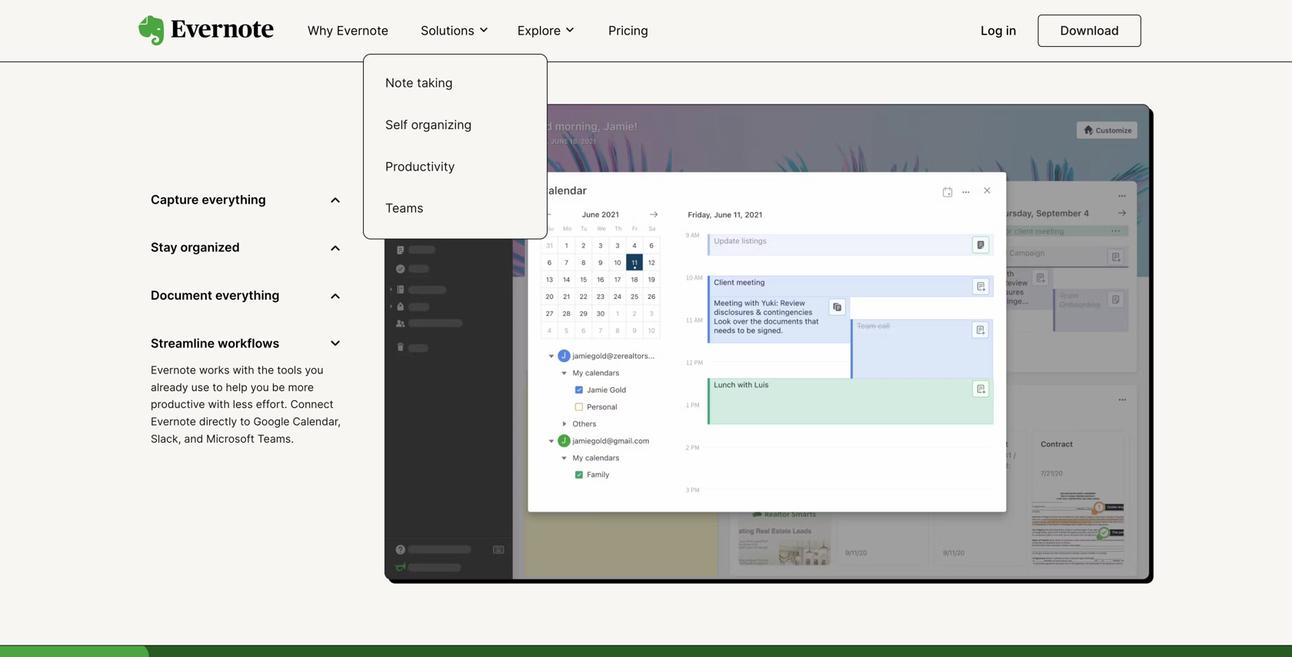 Task type: vqa. For each thing, say whether or not it's contained in the screenshot.
what
yes



Task type: describe. For each thing, give the bounding box(es) containing it.
download link
[[1038, 15, 1141, 47]]

productivity link
[[376, 151, 535, 185]]

you down the
[[251, 381, 269, 394]]

organizing
[[411, 117, 472, 132]]

and inside with evernote, you have everything you need to keep life organized. use it for note taking, project planning, and to find what you need, when you need it.
[[615, 19, 639, 36]]

you up more at left bottom
[[305, 364, 323, 377]]

and inside evernote works with the tools you already use to help you be more productive with less effort. connect evernote directly to google calendar, slack, and microsoft teams.
[[184, 433, 203, 446]]

solutions button
[[416, 22, 494, 39]]

evernote,
[[432, 0, 496, 14]]

workflows
[[218, 336, 279, 351]]

planning,
[[550, 19, 610, 36]]

why evernote
[[308, 23, 389, 38]]

with
[[398, 0, 428, 14]]

log in
[[981, 23, 1017, 38]]

taking,
[[450, 19, 495, 36]]

life
[[758, 0, 778, 14]]

use
[[856, 0, 882, 14]]

productive
[[151, 398, 205, 411]]

find
[[661, 19, 687, 36]]

document
[[151, 288, 212, 303]]

streamline
[[151, 336, 215, 351]]

tools
[[277, 364, 302, 377]]

to up 'what' at the top
[[704, 0, 718, 14]]

explore button
[[513, 22, 581, 39]]

capture
[[151, 192, 199, 207]]

you up the project
[[500, 0, 524, 14]]

self organizing link
[[376, 109, 535, 143]]

use
[[191, 381, 209, 394]]

connect
[[290, 398, 333, 411]]

streamline workflows
[[151, 336, 279, 351]]

directly
[[199, 415, 237, 428]]

with evernote, you have everything you need to keep life organized. use it for note taking, project planning, and to find what you need, when you need it.
[[393, 0, 899, 58]]

teams link
[[376, 192, 535, 227]]

0 vertical spatial evernote
[[337, 23, 389, 38]]

have
[[528, 0, 559, 14]]

slack,
[[151, 433, 181, 446]]

capture everything
[[151, 192, 266, 207]]

to down less
[[240, 415, 250, 428]]

solutions
[[421, 23, 474, 38]]

stay organized
[[151, 240, 240, 255]]

google
[[253, 415, 290, 428]]

0 vertical spatial need
[[667, 0, 700, 14]]

project
[[499, 19, 546, 36]]

self organizing
[[385, 117, 472, 132]]

everything for capture everything
[[202, 192, 266, 207]]

why evernote link
[[298, 17, 398, 46]]

log
[[981, 23, 1003, 38]]

you up find on the top right of the page
[[639, 0, 663, 14]]



Task type: locate. For each thing, give the bounding box(es) containing it.
everything up workflows
[[215, 288, 280, 303]]

everything for document everything
[[215, 288, 280, 303]]

to right use
[[212, 381, 223, 394]]

pricing
[[609, 23, 648, 38]]

stay on top image
[[385, 104, 1154, 584]]

with
[[233, 364, 254, 377], [208, 398, 230, 411]]

more
[[288, 381, 314, 394]]

1 vertical spatial with
[[208, 398, 230, 411]]

you
[[500, 0, 524, 14], [639, 0, 663, 14], [727, 19, 752, 36], [837, 19, 861, 36], [305, 364, 323, 377], [251, 381, 269, 394]]

explore
[[518, 23, 561, 38]]

for
[[393, 19, 412, 36]]

and
[[615, 19, 639, 36], [184, 433, 203, 446]]

need up find on the top right of the page
[[667, 0, 700, 14]]

with up directly
[[208, 398, 230, 411]]

you down the 'keep'
[[727, 19, 752, 36]]

1 vertical spatial and
[[184, 433, 203, 446]]

the
[[257, 364, 274, 377]]

1 vertical spatial everything
[[202, 192, 266, 207]]

0 horizontal spatial need
[[667, 0, 700, 14]]

note
[[416, 19, 446, 36]]

document everything
[[151, 288, 280, 303]]

teams.
[[258, 433, 294, 446]]

1 vertical spatial need
[[865, 19, 899, 36]]

with up "help"
[[233, 364, 254, 377]]

what
[[691, 19, 723, 36]]

organized
[[180, 240, 240, 255]]

why
[[308, 23, 333, 38]]

log in link
[[972, 17, 1026, 46]]

1 horizontal spatial with
[[233, 364, 254, 377]]

0 vertical spatial everything
[[564, 0, 635, 14]]

it.
[[640, 41, 652, 58]]

2 vertical spatial everything
[[215, 288, 280, 303]]

in
[[1006, 23, 1017, 38]]

and left find on the top right of the page
[[615, 19, 639, 36]]

help
[[226, 381, 248, 394]]

taking
[[417, 75, 453, 90]]

pricing link
[[599, 17, 658, 46]]

0 vertical spatial and
[[615, 19, 639, 36]]

keep
[[722, 0, 754, 14]]

microsoft
[[206, 433, 255, 446]]

calendar,
[[293, 415, 341, 428]]

teams
[[385, 201, 424, 216]]

everything inside with evernote, you have everything you need to keep life organized. use it for note taking, project planning, and to find what you need, when you need it.
[[564, 0, 635, 14]]

need down it
[[865, 19, 899, 36]]

0 vertical spatial with
[[233, 364, 254, 377]]

works
[[199, 364, 230, 377]]

organized.
[[782, 0, 852, 14]]

download
[[1060, 23, 1119, 38]]

evernote works with the tools you already use to help you be more productive with less effort. connect evernote directly to google calendar, slack, and microsoft teams.
[[151, 364, 341, 446]]

2 vertical spatial evernote
[[151, 415, 196, 428]]

less
[[233, 398, 253, 411]]

everything up the planning,
[[564, 0, 635, 14]]

note taking
[[385, 75, 453, 90]]

evernote up already
[[151, 364, 196, 377]]

everything
[[564, 0, 635, 14], [202, 192, 266, 207], [215, 288, 280, 303]]

to
[[704, 0, 718, 14], [643, 19, 657, 36], [212, 381, 223, 394], [240, 415, 250, 428]]

need
[[667, 0, 700, 14], [865, 19, 899, 36]]

self
[[385, 117, 408, 132]]

effort.
[[256, 398, 287, 411]]

everything up the organized
[[202, 192, 266, 207]]

1 horizontal spatial and
[[615, 19, 639, 36]]

1 vertical spatial evernote
[[151, 364, 196, 377]]

it
[[886, 0, 895, 14]]

0 horizontal spatial with
[[208, 398, 230, 411]]

you down "use"
[[837, 19, 861, 36]]

evernote left 'for'
[[337, 23, 389, 38]]

productivity
[[385, 159, 455, 174]]

evernote down productive in the bottom left of the page
[[151, 415, 196, 428]]

already
[[151, 381, 188, 394]]

need,
[[756, 19, 793, 36]]

be
[[272, 381, 285, 394]]

evernote logo image
[[138, 15, 274, 46]]

to up it.
[[643, 19, 657, 36]]

0 horizontal spatial and
[[184, 433, 203, 446]]

when
[[797, 19, 833, 36]]

note
[[385, 75, 414, 90]]

evernote
[[337, 23, 389, 38], [151, 364, 196, 377], [151, 415, 196, 428]]

stay
[[151, 240, 177, 255]]

note taking link
[[376, 67, 535, 101]]

and right slack,
[[184, 433, 203, 446]]

1 horizontal spatial need
[[865, 19, 899, 36]]



